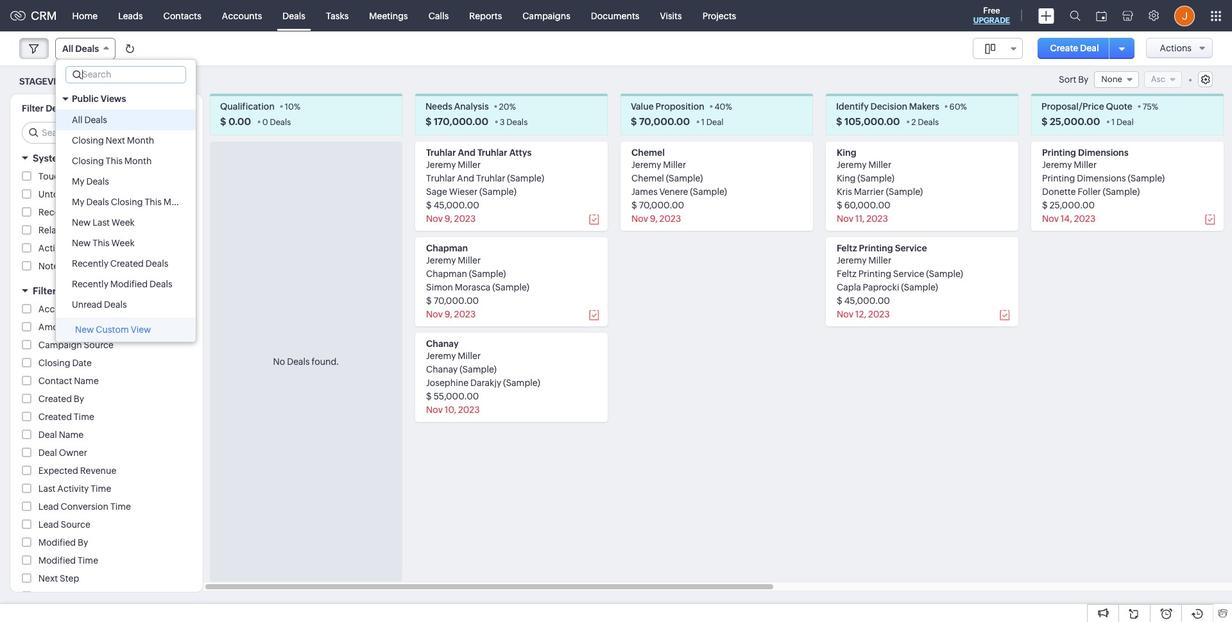 Task type: vqa. For each thing, say whether or not it's contained in the screenshot.
Channels image at the bottom of page
no



Task type: locate. For each thing, give the bounding box(es) containing it.
modified for modified by
[[38, 538, 76, 548]]

nov
[[426, 214, 443, 224], [632, 214, 648, 224], [837, 214, 854, 224], [1043, 214, 1059, 224], [426, 310, 443, 320], [837, 310, 854, 320], [426, 405, 443, 416]]

Search text field
[[22, 123, 193, 143]]

filter inside dropdown button
[[33, 286, 56, 297]]

service up the feltz printing service (sample) link
[[895, 244, 928, 254]]

new for new custom view
[[75, 325, 94, 335]]

(sample) down printing dimensions (sample) link
[[1103, 187, 1140, 197]]

0 vertical spatial last
[[93, 218, 110, 228]]

1 vertical spatial new
[[72, 238, 91, 248]]

week
[[112, 218, 135, 228], [111, 238, 135, 248]]

filter for filter by fields
[[33, 286, 56, 297]]

public views
[[72, 94, 126, 104]]

1 % from the left
[[294, 102, 301, 112]]

1 vertical spatial last
[[38, 484, 56, 495]]

0 vertical spatial name
[[76, 305, 101, 315]]

king
[[837, 148, 857, 158], [837, 174, 856, 184]]

name up owner
[[59, 430, 84, 441]]

new for new last week
[[72, 218, 91, 228]]

2 lead from the top
[[38, 520, 59, 531]]

1 vertical spatial this
[[145, 197, 162, 207]]

this down closing this month
[[145, 197, 162, 207]]

deal right create
[[1081, 43, 1100, 53]]

next up overall on the bottom of page
[[38, 574, 58, 584]]

1 vertical spatial next
[[38, 574, 58, 584]]

2 vertical spatial 70,000.00
[[434, 296, 479, 306]]

month for closing next month
[[127, 135, 154, 146]]

filter by fields
[[33, 286, 99, 297]]

2 chapman from the top
[[426, 269, 467, 279]]

4 % from the left
[[961, 102, 967, 112]]

by inside dropdown button
[[58, 286, 70, 297]]

% for $ 170,000.00
[[510, 102, 516, 112]]

king (sample) link
[[837, 174, 895, 184]]

1 chanay from the top
[[426, 339, 459, 349]]

1 vertical spatial chapman
[[426, 269, 467, 279]]

2 vertical spatial modified
[[38, 556, 76, 566]]

0 vertical spatial modified
[[110, 279, 148, 290]]

0 vertical spatial source
[[84, 340, 114, 351]]

0 vertical spatial 70,000.00
[[639, 116, 690, 127]]

1 vertical spatial created
[[38, 394, 72, 405]]

0 vertical spatial lead
[[38, 502, 59, 513]]

closing up contact
[[38, 358, 70, 369]]

45,000.00 inside truhlar and truhlar attys jeremy miller truhlar and truhlar (sample) sage wieser (sample) $ 45,000.00 nov 9, 2023
[[434, 201, 480, 211]]

2 vertical spatial records
[[72, 226, 106, 236]]

1 vertical spatial 70,000.00
[[639, 201, 685, 211]]

0 vertical spatial week
[[112, 218, 135, 228]]

jeremy up sage
[[426, 160, 456, 170]]

all down the home link on the top
[[62, 44, 73, 54]]

70,000.00 down venere at the top of page
[[639, 201, 685, 211]]

0 vertical spatial chanay
[[426, 339, 459, 349]]

modified for modified time
[[38, 556, 76, 566]]

$ inside chapman jeremy miller chapman (sample) simon morasca (sample) $ 70,000.00 nov 9, 2023
[[426, 296, 432, 306]]

2 vertical spatial month
[[164, 197, 191, 207]]

deals right the 3
[[507, 118, 528, 127]]

% for $ 0.00
[[294, 102, 301, 112]]

this for month
[[106, 156, 123, 166]]

chapman
[[426, 244, 468, 254], [426, 269, 467, 279]]

expected
[[38, 466, 78, 477]]

0 horizontal spatial 45,000.00
[[434, 201, 480, 211]]

amount
[[38, 322, 72, 333]]

miller inside feltz printing service jeremy miller feltz printing service (sample) capla paprocki (sample) $ 45,000.00 nov 12, 2023
[[869, 256, 892, 266]]

0 vertical spatial recently
[[72, 259, 108, 269]]

$ inside printing dimensions jeremy miller printing dimensions (sample) donette foller (sample) $ 25,000.00 nov 14, 2023
[[1043, 201, 1048, 211]]

chemel
[[632, 148, 665, 158], [632, 174, 664, 184]]

(sample) right morasca on the top left
[[493, 283, 530, 293]]

3 % from the left
[[726, 102, 732, 112]]

0 vertical spatial filter
[[22, 104, 44, 114]]

week for new this week
[[111, 238, 135, 248]]

filter up account on the left of page
[[33, 286, 56, 297]]

campaigns link
[[513, 0, 581, 31]]

1 vertical spatial 45,000.00
[[845, 296, 890, 306]]

new
[[72, 218, 91, 228], [72, 238, 91, 248], [75, 325, 94, 335]]

45,000.00
[[434, 201, 480, 211], [845, 296, 890, 306]]

45,000.00 up "12," at the right of the page
[[845, 296, 890, 306]]

1 chapman from the top
[[426, 244, 468, 254]]

public views region
[[56, 110, 196, 315]]

2023 inside feltz printing service jeremy miller feltz printing service (sample) capla paprocki (sample) $ 45,000.00 nov 12, 2023
[[869, 310, 890, 320]]

2 % from the left
[[510, 102, 516, 112]]

1 horizontal spatial 45,000.00
[[845, 296, 890, 306]]

last up the new this week
[[93, 218, 110, 228]]

70,000.00 down morasca on the top left
[[434, 296, 479, 306]]

0 vertical spatial king
[[837, 148, 857, 158]]

% right proposition
[[726, 102, 732, 112]]

untouched
[[38, 190, 85, 200]]

chemel up james
[[632, 174, 664, 184]]

0 vertical spatial all
[[62, 44, 73, 54]]

my up record action at the left top
[[72, 197, 84, 207]]

0 vertical spatial chapman
[[426, 244, 468, 254]]

feltz up capla
[[837, 269, 857, 279]]

modified inside public views region
[[110, 279, 148, 290]]

king up kris
[[837, 174, 856, 184]]

fields
[[72, 286, 99, 297]]

1 deal
[[702, 118, 724, 127], [1112, 118, 1134, 127]]

0 vertical spatial new
[[72, 218, 91, 228]]

search element
[[1063, 0, 1089, 31]]

this for week
[[93, 238, 110, 248]]

2 vertical spatial new
[[75, 325, 94, 335]]

chapman (sample) link
[[426, 269, 506, 279]]

70,000.00 inside chemel jeremy miller chemel (sample) james venere (sample) $ 70,000.00 nov 9, 2023
[[639, 201, 685, 211]]

1 vertical spatial recently
[[72, 279, 108, 290]]

1 1 deal from the left
[[702, 118, 724, 127]]

none
[[1102, 74, 1123, 84]]

0 horizontal spatial last
[[38, 484, 56, 495]]

time
[[74, 412, 94, 423], [91, 484, 111, 495], [110, 502, 131, 513], [78, 556, 98, 566]]

miller down printing dimensions link
[[1074, 160, 1097, 170]]

created for created time
[[38, 412, 72, 423]]

qualification
[[220, 102, 275, 112]]

0 vertical spatial next
[[106, 135, 125, 146]]

deals down recently created deals at left
[[150, 279, 172, 290]]

this down closing next month
[[106, 156, 123, 166]]

modified by
[[38, 538, 88, 548]]

name down fields
[[76, 305, 101, 315]]

by up modified time
[[78, 538, 88, 548]]

1 recently from the top
[[72, 259, 108, 269]]

leads link
[[108, 0, 153, 31]]

miller up "chemel (sample)" link
[[663, 160, 686, 170]]

profile element
[[1167, 0, 1203, 31]]

0 vertical spatial chemel
[[632, 148, 665, 158]]

0 vertical spatial this
[[106, 156, 123, 166]]

1 vertical spatial filter
[[33, 286, 56, 297]]

nov inside chapman jeremy miller chapman (sample) simon morasca (sample) $ 70,000.00 nov 9, 2023
[[426, 310, 443, 320]]

capla
[[837, 283, 861, 293]]

records
[[77, 172, 112, 182], [87, 190, 122, 200], [72, 226, 106, 236]]

and up wieser
[[457, 174, 475, 184]]

closing up defined
[[72, 135, 104, 146]]

deals left by
[[46, 104, 69, 114]]

1 vertical spatial chanay
[[426, 365, 458, 375]]

this
[[106, 156, 123, 166], [145, 197, 162, 207], [93, 238, 110, 248]]

jeremy inside printing dimensions jeremy miller printing dimensions (sample) donette foller (sample) $ 25,000.00 nov 14, 2023
[[1043, 160, 1072, 170]]

analysis
[[454, 102, 489, 112]]

2 1 from the left
[[1112, 118, 1115, 127]]

source down conversion
[[61, 520, 90, 531]]

identify
[[837, 102, 869, 112]]

chemel up "chemel (sample)" link
[[632, 148, 665, 158]]

25,000.00 inside printing dimensions jeremy miller printing dimensions (sample) donette foller (sample) $ 25,000.00 nov 14, 2023
[[1050, 201, 1095, 211]]

2023 inside printing dimensions jeremy miller printing dimensions (sample) donette foller (sample) $ 25,000.00 nov 14, 2023
[[1075, 214, 1096, 224]]

9, down sage
[[445, 214, 452, 224]]

60 %
[[950, 102, 967, 112]]

2023 inside chemel jeremy miller chemel (sample) james venere (sample) $ 70,000.00 nov 9, 2023
[[660, 214, 681, 224]]

jeremy inside truhlar and truhlar attys jeremy miller truhlar and truhlar (sample) sage wieser (sample) $ 45,000.00 nov 9, 2023
[[426, 160, 456, 170]]

deals up untouched records
[[86, 177, 109, 187]]

recently down the new this week
[[72, 259, 108, 269]]

% right qualification
[[294, 102, 301, 112]]

0 vertical spatial action
[[70, 208, 98, 218]]

1 my from the top
[[72, 177, 84, 187]]

(sample) up kris marrier (sample) link
[[858, 174, 895, 184]]

9, inside chapman jeremy miller chapman (sample) simon morasca (sample) $ 70,000.00 nov 9, 2023
[[445, 310, 452, 320]]

2 25,000.00 from the top
[[1050, 201, 1095, 211]]

All Deals field
[[55, 38, 116, 60]]

0 horizontal spatial 1 deal
[[702, 118, 724, 127]]

miller inside chanay jeremy miller chanay (sample) josephine darakjy (sample) $ 55,000.00 nov 10, 2023
[[458, 351, 481, 362]]

untouched records
[[38, 190, 122, 200]]

by for created
[[74, 394, 84, 405]]

modified down recently created deals at left
[[110, 279, 148, 290]]

created up recently modified deals
[[110, 259, 144, 269]]

calls link
[[418, 0, 459, 31]]

miller down feltz printing service link
[[869, 256, 892, 266]]

my up untouched records
[[72, 177, 84, 187]]

name for contact name
[[74, 376, 99, 387]]

2023 down venere at the top of page
[[660, 214, 681, 224]]

$ down proposal/price
[[1042, 116, 1048, 127]]

truhlar and truhlar (sample) link
[[426, 174, 545, 184]]

0 horizontal spatial 1
[[702, 118, 705, 127]]

campaigns
[[523, 11, 571, 21]]

dimensions
[[1079, 148, 1129, 158], [1077, 174, 1127, 184]]

custom
[[96, 325, 129, 335]]

2023 down morasca on the top left
[[454, 310, 476, 320]]

closing for closing next month
[[72, 135, 104, 146]]

action
[[70, 208, 98, 218], [108, 226, 136, 236]]

9, inside chemel jeremy miller chemel (sample) james venere (sample) $ 70,000.00 nov 9, 2023
[[650, 214, 658, 224]]

all deals
[[62, 44, 99, 54], [72, 115, 107, 125]]

printing down $ 25,000.00
[[1043, 148, 1077, 158]]

$ down josephine
[[426, 392, 432, 402]]

0 vertical spatial month
[[127, 135, 154, 146]]

step
[[60, 574, 79, 584]]

documents link
[[581, 0, 650, 31]]

name for deal name
[[59, 430, 84, 441]]

(sample) right darakjy
[[503, 378, 540, 389]]

last
[[93, 218, 110, 228], [38, 484, 56, 495]]

1 vertical spatial action
[[108, 226, 136, 236]]

closing up touched records
[[72, 156, 104, 166]]

all deals inside field
[[62, 44, 99, 54]]

105,000.00
[[845, 116, 900, 127]]

leads
[[118, 11, 143, 21]]

$ 25,000.00
[[1042, 116, 1101, 127]]

no
[[273, 357, 285, 367]]

jeremy down 'king' link
[[837, 160, 867, 170]]

1 vertical spatial my
[[72, 197, 84, 207]]

1 vertical spatial modified
[[38, 538, 76, 548]]

1 horizontal spatial 1
[[1112, 118, 1115, 127]]

1 vertical spatial lead
[[38, 520, 59, 531]]

None field
[[973, 38, 1023, 59]]

my
[[72, 177, 84, 187], [72, 197, 84, 207]]

0 vertical spatial records
[[77, 172, 112, 182]]

jeremy up donette
[[1043, 160, 1072, 170]]

activities
[[38, 244, 77, 254]]

1 vertical spatial name
[[74, 376, 99, 387]]

3
[[500, 118, 505, 127]]

% for $ 25,000.00
[[1152, 102, 1159, 112]]

printing
[[1043, 148, 1077, 158], [1043, 174, 1076, 184], [859, 244, 893, 254], [859, 269, 892, 279]]

$ inside chemel jeremy miller chemel (sample) james venere (sample) $ 70,000.00 nov 9, 2023
[[632, 201, 637, 211]]

records down defined
[[77, 172, 112, 182]]

45,000.00 inside feltz printing service jeremy miller feltz printing service (sample) capla paprocki (sample) $ 45,000.00 nov 12, 2023
[[845, 296, 890, 306]]

1 horizontal spatial action
[[108, 226, 136, 236]]

created for created by
[[38, 394, 72, 405]]

value
[[631, 102, 654, 112]]

identify decision makers
[[837, 102, 940, 112]]

2 vertical spatial created
[[38, 412, 72, 423]]

(sample) up james venere (sample) link
[[666, 174, 703, 184]]

1 vertical spatial all
[[72, 115, 83, 125]]

no deals found.
[[273, 357, 339, 367]]

tasks
[[326, 11, 349, 21]]

25,000.00 down proposal/price
[[1050, 116, 1101, 127]]

nov inside truhlar and truhlar attys jeremy miller truhlar and truhlar (sample) sage wieser (sample) $ 45,000.00 nov 9, 2023
[[426, 214, 443, 224]]

next
[[106, 135, 125, 146], [38, 574, 58, 584]]

nov inside chemel jeremy miller chemel (sample) james venere (sample) $ 70,000.00 nov 9, 2023
[[632, 214, 648, 224]]

system
[[33, 153, 67, 164]]

name for account name
[[76, 305, 101, 315]]

attys
[[510, 148, 532, 158]]

1 horizontal spatial last
[[93, 218, 110, 228]]

$ down identify
[[837, 116, 843, 127]]

jeremy
[[426, 160, 456, 170], [632, 160, 662, 170], [837, 160, 867, 170], [1043, 160, 1072, 170], [426, 256, 456, 266], [837, 256, 867, 266], [426, 351, 456, 362]]

1 horizontal spatial next
[[106, 135, 125, 146]]

$ inside chanay jeremy miller chanay (sample) josephine darakjy (sample) $ 55,000.00 nov 10, 2023
[[426, 392, 432, 402]]

75
[[1143, 102, 1152, 112]]

2 my from the top
[[72, 197, 84, 207]]

2 chemel from the top
[[632, 174, 664, 184]]

$ down simon
[[426, 296, 432, 306]]

2023 down 55,000.00
[[458, 405, 480, 416]]

5 % from the left
[[1152, 102, 1159, 112]]

related records action
[[38, 226, 136, 236]]

chapman up chapman (sample) link
[[426, 244, 468, 254]]

month
[[127, 135, 154, 146], [124, 156, 152, 166], [164, 197, 191, 207]]

% for $ 105,000.00
[[961, 102, 967, 112]]

dimensions up printing dimensions (sample) link
[[1079, 148, 1129, 158]]

9, inside truhlar and truhlar attys jeremy miller truhlar and truhlar (sample) sage wieser (sample) $ 45,000.00 nov 9, 2023
[[445, 214, 452, 224]]

1 vertical spatial king
[[837, 174, 856, 184]]

2 week from the top
[[111, 238, 135, 248]]

all deals option
[[56, 110, 196, 130]]

chemel jeremy miller chemel (sample) james venere (sample) $ 70,000.00 nov 9, 2023
[[632, 148, 727, 224]]

nov down james
[[632, 214, 648, 224]]

by right sort
[[1079, 75, 1089, 85]]

1 vertical spatial chemel
[[632, 174, 664, 184]]

filter for filter deals by
[[22, 104, 44, 114]]

1 vertical spatial records
[[87, 190, 122, 200]]

1 vertical spatial week
[[111, 238, 135, 248]]

deal
[[1081, 43, 1100, 53], [707, 118, 724, 127], [1117, 118, 1134, 127], [38, 430, 57, 441], [38, 448, 57, 459]]

deals inside the all deals option
[[84, 115, 107, 125]]

search image
[[1070, 10, 1081, 21]]

service up capla paprocki (sample) link
[[894, 269, 925, 279]]

records down the my deals
[[87, 190, 122, 200]]

$ down kris
[[837, 201, 843, 211]]

1 1 from the left
[[702, 118, 705, 127]]

(sample) up capla paprocki (sample) link
[[927, 269, 964, 279]]

miller inside chapman jeremy miller chapman (sample) simon morasca (sample) $ 70,000.00 nov 9, 2023
[[458, 256, 481, 266]]

profile image
[[1175, 5, 1195, 26]]

all deals down by
[[72, 115, 107, 125]]

chanay up josephine
[[426, 365, 458, 375]]

2 vertical spatial name
[[59, 430, 84, 441]]

% right makers
[[961, 102, 967, 112]]

deals down the home link on the top
[[75, 44, 99, 54]]

sage wieser (sample) link
[[426, 187, 517, 197]]

projects link
[[693, 0, 747, 31]]

1
[[702, 118, 705, 127], [1112, 118, 1115, 127]]

lead
[[38, 502, 59, 513], [38, 520, 59, 531]]

70,000.00 inside chapman jeremy miller chapman (sample) simon morasca (sample) $ 70,000.00 nov 9, 2023
[[434, 296, 479, 306]]

jeremy down chanay link
[[426, 351, 456, 362]]

1 vertical spatial and
[[457, 174, 475, 184]]

2023 inside king jeremy miller king (sample) kris marrier (sample) $ 60,000.00 nov 11, 2023
[[867, 214, 888, 224]]

1 vertical spatial feltz
[[837, 269, 857, 279]]

1 deal down the 40
[[702, 118, 724, 127]]

0 vertical spatial created
[[110, 259, 144, 269]]

lead for lead source
[[38, 520, 59, 531]]

45,000.00 down wieser
[[434, 201, 480, 211]]

jeremy down chapman link
[[426, 256, 456, 266]]

feltz printing service jeremy miller feltz printing service (sample) capla paprocki (sample) $ 45,000.00 nov 12, 2023
[[837, 244, 964, 320]]

0 vertical spatial 25,000.00
[[1050, 116, 1101, 127]]

1 down quote
[[1112, 118, 1115, 127]]

created
[[110, 259, 144, 269], [38, 394, 72, 405], [38, 412, 72, 423]]

1 25,000.00 from the top
[[1050, 116, 1101, 127]]

home
[[72, 11, 98, 21]]

1 vertical spatial month
[[124, 156, 152, 166]]

0 vertical spatial my
[[72, 177, 84, 187]]

2 recently from the top
[[72, 279, 108, 290]]

2 1 deal from the left
[[1112, 118, 1134, 127]]

name
[[76, 305, 101, 315], [74, 376, 99, 387], [59, 430, 84, 441]]

campaign
[[38, 340, 82, 351]]

0 vertical spatial feltz
[[837, 244, 857, 254]]

1 week from the top
[[112, 218, 135, 228]]

kris marrier (sample) link
[[837, 187, 923, 197]]

feltz down 11,
[[837, 244, 857, 254]]

2 vertical spatial this
[[93, 238, 110, 248]]

1 horizontal spatial 1 deal
[[1112, 118, 1134, 127]]

(sample) down truhlar and truhlar (sample) link
[[480, 187, 517, 197]]

nov left 10,
[[426, 405, 443, 416]]

1 vertical spatial 25,000.00
[[1050, 201, 1095, 211]]

nov inside feltz printing service jeremy miller feltz printing service (sample) capla paprocki (sample) $ 45,000.00 nov 12, 2023
[[837, 310, 854, 320]]

$ left 0.00
[[220, 116, 226, 127]]

0 vertical spatial 45,000.00
[[434, 201, 480, 211]]

(sample) up simon morasca (sample) link
[[469, 269, 506, 279]]

time down created by
[[74, 412, 94, 423]]

feltz
[[837, 244, 857, 254], [837, 269, 857, 279]]

source down custom
[[84, 340, 114, 351]]

closing
[[72, 135, 104, 146], [72, 156, 104, 166], [111, 197, 143, 207], [38, 358, 70, 369]]

kris
[[837, 187, 853, 197]]

visits
[[660, 11, 682, 21]]

40
[[715, 102, 726, 112]]

0 vertical spatial all deals
[[62, 44, 99, 54]]

josephine darakjy (sample) link
[[426, 378, 540, 389]]

josephine
[[426, 378, 469, 389]]

$ inside truhlar and truhlar attys jeremy miller truhlar and truhlar (sample) sage wieser (sample) $ 45,000.00 nov 9, 2023
[[426, 201, 432, 211]]

1 lead from the top
[[38, 502, 59, 513]]

1 deal down quote
[[1112, 118, 1134, 127]]

last inside public views region
[[93, 218, 110, 228]]

2023 down wieser
[[454, 214, 476, 224]]

action up the new this week
[[108, 226, 136, 236]]

and up truhlar and truhlar (sample) link
[[458, 148, 476, 158]]

% for $ 70,000.00
[[726, 102, 732, 112]]

25,000.00 up 14, at the right top of the page
[[1050, 201, 1095, 211]]

visits link
[[650, 0, 693, 31]]

1 vertical spatial source
[[61, 520, 90, 531]]

chapman up simon
[[426, 269, 467, 279]]

$ 170,000.00
[[426, 116, 489, 127]]

nov inside chanay jeremy miller chanay (sample) josephine darakjy (sample) $ 55,000.00 nov 10, 2023
[[426, 405, 443, 416]]

simon morasca (sample) link
[[426, 283, 530, 293]]

this down related records action
[[93, 238, 110, 248]]

reports link
[[459, 0, 513, 31]]

1 vertical spatial all deals
[[72, 115, 107, 125]]

0.00
[[228, 116, 251, 127]]

chanay up chanay (sample) link
[[426, 339, 459, 349]]



Task type: describe. For each thing, give the bounding box(es) containing it.
2 chanay from the top
[[426, 365, 458, 375]]

printing dimensions (sample) link
[[1043, 174, 1165, 184]]

$ 0.00
[[220, 116, 251, 127]]

0 horizontal spatial next
[[38, 574, 58, 584]]

month for closing this month
[[124, 156, 152, 166]]

lead conversion time
[[38, 502, 131, 513]]

system defined filters
[[33, 153, 136, 164]]

king link
[[837, 148, 857, 158]]

75 %
[[1143, 102, 1159, 112]]

my for my deals
[[72, 177, 84, 187]]

created inside public views region
[[110, 259, 144, 269]]

upgrade
[[974, 16, 1011, 25]]

truhlar up truhlar and truhlar (sample) link
[[478, 148, 508, 158]]

by for modified
[[78, 538, 88, 548]]

chemel (sample) link
[[632, 174, 703, 184]]

miller inside king jeremy miller king (sample) kris marrier (sample) $ 60,000.00 nov 11, 2023
[[869, 160, 892, 170]]

$ inside feltz printing service jeremy miller feltz printing service (sample) capla paprocki (sample) $ 45,000.00 nov 12, 2023
[[837, 296, 843, 306]]

60
[[950, 102, 961, 112]]

king jeremy miller king (sample) kris marrier (sample) $ 60,000.00 nov 11, 2023
[[837, 148, 923, 224]]

70,000.00 for chapman jeremy miller chapman (sample) simon morasca (sample) $ 70,000.00 nov 9, 2023
[[434, 296, 479, 306]]

records for untouched
[[87, 190, 122, 200]]

2023 inside chapman jeremy miller chapman (sample) simon morasca (sample) $ 70,000.00 nov 9, 2023
[[454, 310, 476, 320]]

miller inside printing dimensions jeremy miller printing dimensions (sample) donette foller (sample) $ 25,000.00 nov 14, 2023
[[1074, 160, 1097, 170]]

new for new this week
[[72, 238, 91, 248]]

proposal/price quote
[[1042, 102, 1133, 112]]

wieser
[[449, 187, 478, 197]]

by for filter
[[58, 286, 70, 297]]

closing for closing this month
[[72, 156, 104, 166]]

notes
[[38, 261, 63, 272]]

deal up deal owner
[[38, 430, 57, 441]]

1 chemel from the top
[[632, 148, 665, 158]]

sort by
[[1059, 75, 1089, 85]]

$ down needs at left top
[[426, 116, 432, 127]]

14,
[[1061, 214, 1073, 224]]

all inside the all deals option
[[72, 115, 83, 125]]

filter deals by
[[22, 104, 82, 114]]

(sample) right venere at the top of page
[[690, 187, 727, 197]]

my deals
[[72, 177, 109, 187]]

(sample) down the feltz printing service (sample) link
[[902, 283, 939, 293]]

recently for recently modified deals
[[72, 279, 108, 290]]

chapman link
[[426, 244, 468, 254]]

9, for chemel jeremy miller chemel (sample) james venere (sample) $ 70,000.00 nov 9, 2023
[[650, 214, 658, 224]]

new custom view link
[[56, 319, 196, 342]]

campaign source
[[38, 340, 114, 351]]

closing for closing date
[[38, 358, 70, 369]]

public
[[72, 94, 99, 104]]

accounts link
[[212, 0, 272, 31]]

foller
[[1078, 187, 1102, 197]]

$ inside king jeremy miller king (sample) kris marrier (sample) $ 60,000.00 nov 11, 2023
[[837, 201, 843, 211]]

deal name
[[38, 430, 84, 441]]

all deals inside option
[[72, 115, 107, 125]]

deals right 2 on the right top
[[918, 118, 939, 127]]

printing dimensions link
[[1043, 148, 1129, 158]]

1 vertical spatial dimensions
[[1077, 174, 1127, 184]]

chemel link
[[632, 148, 665, 158]]

12,
[[856, 310, 867, 320]]

source for lead source
[[61, 520, 90, 531]]

proposition
[[656, 102, 705, 112]]

9, for chapman jeremy miller chapman (sample) simon morasca (sample) $ 70,000.00 nov 9, 2023
[[445, 310, 452, 320]]

contact
[[38, 376, 72, 387]]

create deal button
[[1038, 38, 1112, 59]]

miller inside truhlar and truhlar attys jeremy miller truhlar and truhlar (sample) sage wieser (sample) $ 45,000.00 nov 9, 2023
[[458, 160, 481, 170]]

deals up new last week
[[86, 197, 109, 207]]

tasks link
[[316, 0, 359, 31]]

create menu element
[[1031, 0, 1063, 31]]

account
[[38, 305, 74, 315]]

1 vertical spatial service
[[894, 269, 925, 279]]

1 deal for $ 25,000.00
[[1112, 118, 1134, 127]]

lead source
[[38, 520, 90, 531]]

by for sort
[[1079, 75, 1089, 85]]

time up step
[[78, 556, 98, 566]]

week for new last week
[[112, 218, 135, 228]]

time right conversion
[[110, 502, 131, 513]]

darakjy
[[471, 378, 502, 389]]

20
[[499, 102, 510, 112]]

views
[[101, 94, 126, 104]]

free
[[984, 6, 1001, 15]]

170,000.00
[[434, 116, 489, 127]]

new this week
[[72, 238, 135, 248]]

nov inside printing dimensions jeremy miller printing dimensions (sample) donette foller (sample) $ 25,000.00 nov 14, 2023
[[1043, 214, 1059, 224]]

james
[[632, 187, 658, 197]]

contact name
[[38, 376, 99, 387]]

contacts
[[163, 11, 201, 21]]

closing up new last week
[[111, 197, 143, 207]]

$ 70,000.00
[[631, 116, 690, 127]]

source for campaign source
[[84, 340, 114, 351]]

truhlar up sage
[[426, 174, 455, 184]]

2 deals
[[912, 118, 939, 127]]

new custom view
[[75, 325, 151, 335]]

truhlar and truhlar attys link
[[426, 148, 532, 158]]

records for related
[[72, 226, 106, 236]]

70,000.00 for chemel jeremy miller chemel (sample) james venere (sample) $ 70,000.00 nov 9, 2023
[[639, 201, 685, 211]]

calendar image
[[1097, 11, 1108, 21]]

3 deals
[[500, 118, 528, 127]]

my for my deals closing this month
[[72, 197, 84, 207]]

55,000.00
[[434, 392, 479, 402]]

james venere (sample) link
[[632, 187, 727, 197]]

needs
[[426, 102, 453, 112]]

(sample) down attys on the left top
[[507, 174, 545, 184]]

40 %
[[715, 102, 732, 112]]

jeremy inside king jeremy miller king (sample) kris marrier (sample) $ 60,000.00 nov 11, 2023
[[837, 160, 867, 170]]

miller inside chemel jeremy miller chemel (sample) james venere (sample) $ 70,000.00 nov 9, 2023
[[663, 160, 686, 170]]

2023 inside chanay jeremy miller chanay (sample) josephine darakjy (sample) $ 55,000.00 nov 10, 2023
[[458, 405, 480, 416]]

$ 105,000.00
[[837, 116, 900, 127]]

jeremy inside chemel jeremy miller chemel (sample) james venere (sample) $ 70,000.00 nov 9, 2023
[[632, 160, 662, 170]]

capla paprocki (sample) link
[[837, 283, 939, 293]]

1 for 25,000.00
[[1112, 118, 1115, 127]]

feltz printing service (sample) link
[[837, 269, 964, 279]]

closing this month
[[72, 156, 152, 166]]

2
[[912, 118, 917, 127]]

next inside public views region
[[106, 135, 125, 146]]

filters
[[107, 153, 136, 164]]

accounts
[[222, 11, 262, 21]]

truhlar up sage wieser (sample) link at the top left of the page
[[476, 174, 506, 184]]

2023 inside truhlar and truhlar attys jeremy miller truhlar and truhlar (sample) sage wieser (sample) $ 45,000.00 nov 9, 2023
[[454, 214, 476, 224]]

deal up expected
[[38, 448, 57, 459]]

recently for recently created deals
[[72, 259, 108, 269]]

1 for 70,000.00
[[702, 118, 705, 127]]

all inside all deals field
[[62, 44, 73, 54]]

deals inside all deals field
[[75, 44, 99, 54]]

jeremy inside chanay jeremy miller chanay (sample) josephine darakjy (sample) $ 55,000.00 nov 10, 2023
[[426, 351, 456, 362]]

printing up donette
[[1043, 174, 1076, 184]]

(sample) up josephine darakjy (sample) link
[[460, 365, 497, 375]]

jeremy inside chapman jeremy miller chapman (sample) simon morasca (sample) $ 70,000.00 nov 9, 2023
[[426, 256, 456, 266]]

deal inside create deal button
[[1081, 43, 1100, 53]]

None field
[[1095, 71, 1139, 88]]

venere
[[660, 187, 689, 197]]

printing down 11,
[[859, 244, 893, 254]]

touched
[[38, 172, 75, 182]]

60,000.00
[[845, 201, 891, 211]]

create menu image
[[1039, 8, 1055, 23]]

activity
[[57, 484, 89, 495]]

simon
[[426, 283, 453, 293]]

0 vertical spatial service
[[895, 244, 928, 254]]

deals right no
[[287, 357, 310, 367]]

revenue
[[80, 466, 116, 477]]

deals right 0
[[270, 118, 291, 127]]

(sample) up donette foller (sample) link in the right of the page
[[1128, 174, 1165, 184]]

truhlar down $ 170,000.00
[[426, 148, 456, 158]]

duration
[[94, 592, 130, 602]]

create deal
[[1051, 43, 1100, 53]]

0 horizontal spatial action
[[70, 208, 98, 218]]

deals up recently modified deals
[[146, 259, 168, 269]]

$ down value
[[631, 116, 637, 127]]

1 feltz from the top
[[837, 244, 857, 254]]

deal down quote
[[1117, 118, 1134, 127]]

0
[[262, 118, 268, 127]]

size image
[[985, 43, 996, 55]]

my deals closing this month
[[72, 197, 191, 207]]

jeremy inside feltz printing service jeremy miller feltz printing service (sample) capla paprocki (sample) $ 45,000.00 nov 12, 2023
[[837, 256, 867, 266]]

1 king from the top
[[837, 148, 857, 158]]

0 vertical spatial and
[[458, 148, 476, 158]]

found.
[[312, 357, 339, 367]]

proposal/price
[[1042, 102, 1105, 112]]

0 vertical spatial dimensions
[[1079, 148, 1129, 158]]

printing dimensions jeremy miller printing dimensions (sample) donette foller (sample) $ 25,000.00 nov 14, 2023
[[1043, 148, 1165, 224]]

view
[[131, 325, 151, 335]]

deal down the 40
[[707, 118, 724, 127]]

1 deal for $ 70,000.00
[[702, 118, 724, 127]]

deals down recently modified deals
[[104, 300, 127, 310]]

home link
[[62, 0, 108, 31]]

nov inside king jeremy miller king (sample) kris marrier (sample) $ 60,000.00 nov 11, 2023
[[837, 214, 854, 224]]

2 king from the top
[[837, 174, 856, 184]]

new last week
[[72, 218, 135, 228]]

11,
[[856, 214, 865, 224]]

sales
[[70, 592, 92, 602]]

related
[[38, 226, 70, 236]]

deals inside deals link
[[283, 11, 306, 21]]

lead for lead conversion time
[[38, 502, 59, 513]]

account name
[[38, 305, 101, 315]]

(sample) right marrier
[[886, 187, 923, 197]]

Search text field
[[66, 67, 186, 83]]

records for touched
[[77, 172, 112, 182]]

2 feltz from the top
[[837, 269, 857, 279]]

chanay jeremy miller chanay (sample) josephine darakjy (sample) $ 55,000.00 nov 10, 2023
[[426, 339, 540, 416]]

printing up paprocki
[[859, 269, 892, 279]]

time down revenue
[[91, 484, 111, 495]]



